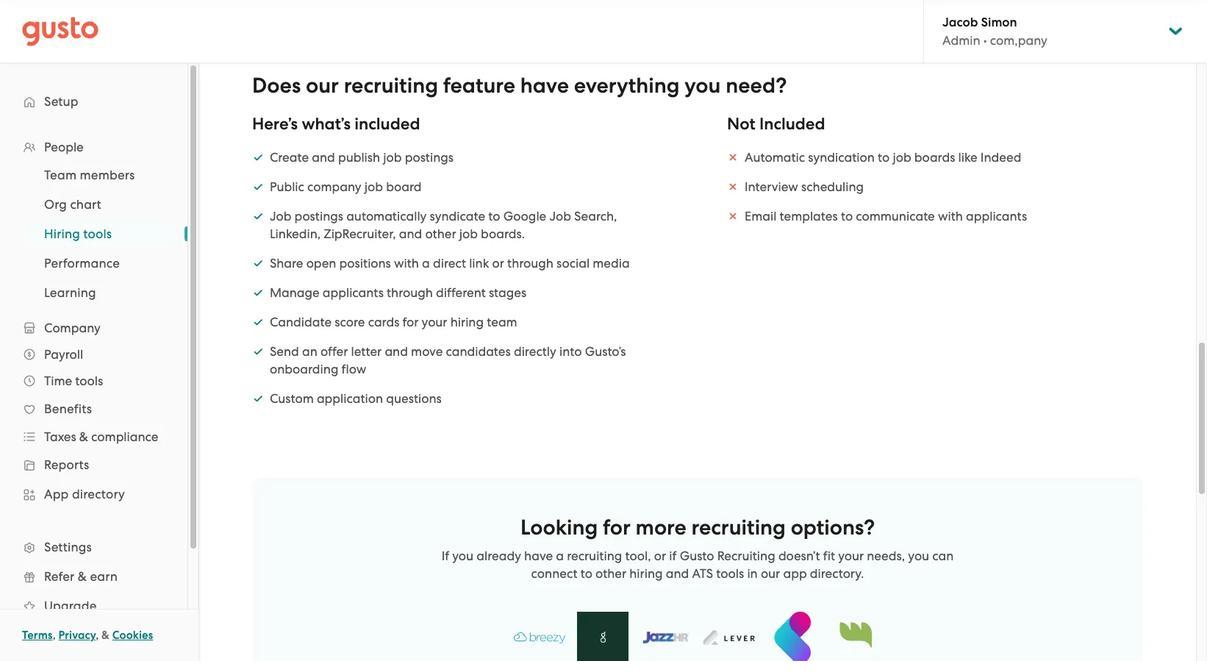Task type: locate. For each thing, give the bounding box(es) containing it.
integration logo image
[[577, 612, 629, 661], [767, 612, 819, 661], [641, 612, 692, 661], [830, 618, 882, 658], [704, 631, 755, 645], [514, 632, 566, 643]]

compliance
[[91, 430, 158, 444]]

& for compliance
[[79, 430, 88, 444]]

offer
[[321, 344, 348, 359]]

everything
[[574, 73, 680, 99]]

have right feature
[[521, 73, 569, 99]]

job
[[383, 150, 402, 165], [893, 150, 912, 165], [365, 180, 383, 194], [459, 227, 478, 241]]

a for have
[[556, 549, 564, 564]]

terms
[[22, 629, 53, 642]]

job down the syndicate at left
[[459, 227, 478, 241]]

2 horizontal spatial you
[[909, 549, 930, 564]]

tools for hiring tools
[[83, 227, 112, 241]]

2 vertical spatial recruiting
[[567, 549, 622, 564]]

0 vertical spatial for
[[403, 315, 419, 330]]

feature
[[443, 73, 516, 99]]

1 vertical spatial postings
[[295, 209, 343, 224]]

performance link
[[26, 250, 173, 277]]

1 horizontal spatial with
[[938, 209, 963, 224]]

1 vertical spatial other
[[596, 567, 627, 581]]

admin
[[943, 33, 981, 48]]

boards.
[[481, 227, 525, 241]]

scheduling
[[802, 180, 864, 194]]

payroll button
[[15, 341, 173, 368]]

other down the syndicate at left
[[425, 227, 456, 241]]

candidates
[[446, 344, 511, 359]]

2 list from the top
[[0, 160, 188, 307]]

applicants down indeed
[[966, 209, 1028, 224]]

your
[[422, 315, 448, 330], [839, 549, 864, 564]]

included
[[760, 114, 826, 134]]

ziprecruiter,
[[324, 227, 396, 241]]

you left can
[[909, 549, 930, 564]]

tools inside dropdown button
[[75, 374, 103, 388]]

0 vertical spatial &
[[79, 430, 88, 444]]

1 vertical spatial your
[[839, 549, 864, 564]]

jacob simon admin • com,pany
[[943, 15, 1048, 48]]

publish
[[338, 150, 380, 165]]

1 vertical spatial tools
[[75, 374, 103, 388]]

hiring down "tool,"
[[630, 567, 663, 581]]

recruiting
[[718, 549, 776, 564]]

for right cards
[[403, 315, 419, 330]]

connect
[[531, 567, 578, 581]]

recruiting up recruiting
[[692, 515, 786, 541]]

onboarding
[[270, 362, 339, 377]]

1 horizontal spatial job
[[550, 209, 571, 224]]

0 horizontal spatial other
[[425, 227, 456, 241]]

you right if
[[453, 549, 474, 564]]

and down candidate score cards for your hiring team
[[385, 344, 408, 359]]

0 horizontal spatial our
[[306, 73, 339, 99]]

& for earn
[[78, 569, 87, 584]]

interview
[[745, 180, 799, 194]]

0 horizontal spatial a
[[422, 256, 430, 271]]

0 horizontal spatial or
[[492, 256, 504, 271]]

reports link
[[15, 452, 173, 478]]

flow
[[342, 362, 367, 377]]

1 vertical spatial &
[[78, 569, 87, 584]]

job left search,
[[550, 209, 571, 224]]

and inside job postings automatically syndicate to google job search, linkedin, ziprecruiter, and other job boards.
[[399, 227, 422, 241]]

here's what's included
[[252, 114, 420, 134]]

people button
[[15, 134, 173, 160]]

looking
[[521, 515, 598, 541]]

an
[[302, 344, 318, 359]]

or inside if you already have a recruiting tool, or if gusto recruiting doesn't fit your needs, you can connect to other hiring and ats tools in our app directory.
[[654, 549, 666, 564]]

2 vertical spatial tools
[[717, 567, 744, 581]]

a up connect at left
[[556, 549, 564, 564]]

not included
[[727, 114, 826, 134]]

manage
[[270, 286, 320, 300]]

1 horizontal spatial recruiting
[[567, 549, 622, 564]]

in
[[748, 567, 758, 581]]

to
[[878, 150, 890, 165], [489, 209, 501, 224], [841, 209, 853, 224], [581, 567, 593, 581]]

•
[[984, 33, 987, 48]]

upgrade link
[[15, 593, 173, 619]]

0 vertical spatial have
[[521, 73, 569, 99]]

team
[[487, 315, 518, 330]]

and inside if you already have a recruiting tool, or if gusto recruiting doesn't fit your needs, you can connect to other hiring and ats tools in our app directory.
[[666, 567, 689, 581]]

1 horizontal spatial postings
[[405, 150, 454, 165]]

0 horizontal spatial with
[[394, 256, 419, 271]]

tools down payroll dropdown button
[[75, 374, 103, 388]]

automatically
[[347, 209, 427, 224]]

your right fit
[[839, 549, 864, 564]]

send
[[270, 344, 299, 359]]

looking for more recruiting options?
[[521, 515, 875, 541]]

have
[[521, 73, 569, 99], [524, 549, 553, 564]]

you
[[685, 73, 721, 99], [453, 549, 474, 564], [909, 549, 930, 564]]

0 vertical spatial a
[[422, 256, 430, 271]]

chart
[[70, 197, 101, 212]]

or right link
[[492, 256, 504, 271]]

applicants
[[966, 209, 1028, 224], [323, 286, 384, 300]]

1 horizontal spatial applicants
[[966, 209, 1028, 224]]

1 vertical spatial or
[[654, 549, 666, 564]]

1 horizontal spatial or
[[654, 549, 666, 564]]

settings link
[[15, 534, 173, 560]]

, left privacy link
[[53, 629, 56, 642]]

to right connect at left
[[581, 567, 593, 581]]

fit
[[824, 549, 835, 564]]

into
[[560, 344, 582, 359]]

0 vertical spatial tools
[[83, 227, 112, 241]]

0 vertical spatial applicants
[[966, 209, 1028, 224]]

0 vertical spatial postings
[[405, 150, 454, 165]]

with up manage applicants through different stages
[[394, 256, 419, 271]]

to up boards.
[[489, 209, 501, 224]]

or left if
[[654, 549, 666, 564]]

1 horizontal spatial other
[[596, 567, 627, 581]]

learning link
[[26, 279, 173, 306]]

tools
[[83, 227, 112, 241], [75, 374, 103, 388], [717, 567, 744, 581]]

0 horizontal spatial postings
[[295, 209, 343, 224]]

through up candidate score cards for your hiring team
[[387, 286, 433, 300]]

benefits
[[44, 402, 92, 416]]

already
[[477, 549, 521, 564]]

1 vertical spatial recruiting
[[692, 515, 786, 541]]

score
[[335, 315, 365, 330]]

media
[[593, 256, 630, 271]]

1 horizontal spatial you
[[685, 73, 721, 99]]

performance
[[44, 256, 120, 271]]

list
[[0, 134, 188, 650], [0, 160, 188, 307]]

1 job from the left
[[270, 209, 292, 224]]

0 horizontal spatial recruiting
[[344, 73, 438, 99]]

questions
[[386, 391, 442, 406]]

a left direct
[[422, 256, 430, 271]]

0 vertical spatial our
[[306, 73, 339, 99]]

1 horizontal spatial your
[[839, 549, 864, 564]]

0 vertical spatial through
[[508, 256, 554, 271]]

direct
[[433, 256, 466, 271]]

applicants up score
[[323, 286, 384, 300]]

to right syndication
[[878, 150, 890, 165]]

time tools
[[44, 374, 103, 388]]

you left need? at the right top of the page
[[685, 73, 721, 99]]

,
[[53, 629, 56, 642], [96, 629, 99, 642]]

0 vertical spatial or
[[492, 256, 504, 271]]

recruiting inside if you already have a recruiting tool, or if gusto recruiting doesn't fit your needs, you can connect to other hiring and ats tools in our app directory.
[[567, 549, 622, 564]]

0 horizontal spatial through
[[387, 286, 433, 300]]

recruiting left "tool,"
[[567, 549, 622, 564]]

job up the linkedin,
[[270, 209, 292, 224]]

1 vertical spatial have
[[524, 549, 553, 564]]

1 vertical spatial through
[[387, 286, 433, 300]]

your up "move"
[[422, 315, 448, 330]]

& left cookies
[[102, 629, 110, 642]]

time tools button
[[15, 368, 173, 394]]

1 vertical spatial hiring
[[630, 567, 663, 581]]

, down 'upgrade' link
[[96, 629, 99, 642]]

tools up performance link
[[83, 227, 112, 241]]

our up 'what's'
[[306, 73, 339, 99]]

our inside if you already have a recruiting tool, or if gusto recruiting doesn't fit your needs, you can connect to other hiring and ats tools in our app directory.
[[761, 567, 781, 581]]

org chart link
[[26, 191, 173, 218]]

social
[[557, 256, 590, 271]]

not
[[727, 114, 756, 134]]

search,
[[574, 209, 617, 224]]

job
[[270, 209, 292, 224], [550, 209, 571, 224]]

recruiting
[[344, 73, 438, 99], [692, 515, 786, 541], [567, 549, 622, 564]]

1 horizontal spatial a
[[556, 549, 564, 564]]

1 vertical spatial for
[[603, 515, 631, 541]]

other
[[425, 227, 456, 241], [596, 567, 627, 581]]

& inside dropdown button
[[79, 430, 88, 444]]

directory
[[72, 487, 125, 502]]

1 horizontal spatial ,
[[96, 629, 99, 642]]

tools left "in"
[[717, 567, 744, 581]]

our right "in"
[[761, 567, 781, 581]]

move
[[411, 344, 443, 359]]

0 vertical spatial other
[[425, 227, 456, 241]]

with right communicate
[[938, 209, 963, 224]]

& left earn
[[78, 569, 87, 584]]

and down "automatically" at the top of the page
[[399, 227, 422, 241]]

for up "tool,"
[[603, 515, 631, 541]]

other down "tool,"
[[596, 567, 627, 581]]

to inside if you already have a recruiting tool, or if gusto recruiting doesn't fit your needs, you can connect to other hiring and ats tools in our app directory.
[[581, 567, 593, 581]]

create and publish job postings
[[270, 150, 454, 165]]

through up stages
[[508, 256, 554, 271]]

gusto navigation element
[[0, 63, 188, 661]]

1 vertical spatial a
[[556, 549, 564, 564]]

1 vertical spatial our
[[761, 567, 781, 581]]

and
[[312, 150, 335, 165], [399, 227, 422, 241], [385, 344, 408, 359], [666, 567, 689, 581]]

1 horizontal spatial hiring
[[630, 567, 663, 581]]

1 list from the top
[[0, 134, 188, 650]]

&
[[79, 430, 88, 444], [78, 569, 87, 584], [102, 629, 110, 642]]

options?
[[791, 515, 875, 541]]

if
[[442, 549, 449, 564]]

hiring tools
[[44, 227, 112, 241]]

hiring down different
[[451, 315, 484, 330]]

0 horizontal spatial applicants
[[323, 286, 384, 300]]

reports
[[44, 457, 89, 472]]

have up connect at left
[[524, 549, 553, 564]]

list containing team members
[[0, 160, 188, 307]]

what's
[[302, 114, 351, 134]]

with
[[938, 209, 963, 224], [394, 256, 419, 271]]

0 horizontal spatial your
[[422, 315, 448, 330]]

0 horizontal spatial job
[[270, 209, 292, 224]]

recruiting up included
[[344, 73, 438, 99]]

1 horizontal spatial our
[[761, 567, 781, 581]]

and down if
[[666, 567, 689, 581]]

postings
[[405, 150, 454, 165], [295, 209, 343, 224]]

& right taxes
[[79, 430, 88, 444]]

postings up the linkedin,
[[295, 209, 343, 224]]

1 vertical spatial applicants
[[323, 286, 384, 300]]

boards
[[915, 150, 956, 165]]

0 horizontal spatial hiring
[[451, 315, 484, 330]]

taxes & compliance button
[[15, 424, 173, 450]]

a inside if you already have a recruiting tool, or if gusto recruiting doesn't fit your needs, you can connect to other hiring and ats tools in our app directory.
[[556, 549, 564, 564]]

our
[[306, 73, 339, 99], [761, 567, 781, 581]]

stages
[[489, 286, 527, 300]]

postings up board
[[405, 150, 454, 165]]

0 horizontal spatial ,
[[53, 629, 56, 642]]



Task type: describe. For each thing, give the bounding box(es) containing it.
tools inside if you already have a recruiting tool, or if gusto recruiting doesn't fit your needs, you can connect to other hiring and ats tools in our app directory.
[[717, 567, 744, 581]]

linkedin,
[[270, 227, 321, 241]]

cards
[[368, 315, 400, 330]]

application
[[317, 391, 383, 406]]

list containing people
[[0, 134, 188, 650]]

or for through
[[492, 256, 504, 271]]

automatic syndication to job boards like indeed
[[745, 150, 1022, 165]]

1 , from the left
[[53, 629, 56, 642]]

link
[[469, 256, 489, 271]]

postings inside job postings automatically syndicate to google job search, linkedin, ziprecruiter, and other job boards.
[[295, 209, 343, 224]]

2 , from the left
[[96, 629, 99, 642]]

needs,
[[867, 549, 906, 564]]

job left boards
[[893, 150, 912, 165]]

refer & earn link
[[15, 563, 173, 590]]

to inside job postings automatically syndicate to google job search, linkedin, ziprecruiter, and other job boards.
[[489, 209, 501, 224]]

manage applicants through different stages
[[270, 286, 527, 300]]

company button
[[15, 315, 173, 341]]

have inside if you already have a recruiting tool, or if gusto recruiting doesn't fit your needs, you can connect to other hiring and ats tools in our app directory.
[[524, 549, 553, 564]]

0 vertical spatial your
[[422, 315, 448, 330]]

jacob
[[943, 15, 978, 30]]

1 horizontal spatial through
[[508, 256, 554, 271]]

indeed
[[981, 150, 1022, 165]]

home image
[[22, 17, 99, 46]]

a for with
[[422, 256, 430, 271]]

com,pany
[[991, 33, 1048, 48]]

directly
[[514, 344, 557, 359]]

0 horizontal spatial you
[[453, 549, 474, 564]]

members
[[80, 168, 135, 182]]

email
[[745, 209, 777, 224]]

public
[[270, 180, 304, 194]]

here's
[[252, 114, 298, 134]]

setup link
[[15, 88, 173, 115]]

can
[[933, 549, 954, 564]]

other inside if you already have a recruiting tool, or if gusto recruiting doesn't fit your needs, you can connect to other hiring and ats tools in our app directory.
[[596, 567, 627, 581]]

1 vertical spatial with
[[394, 256, 419, 271]]

ats
[[692, 567, 713, 581]]

gusto's
[[585, 344, 626, 359]]

does
[[252, 73, 301, 99]]

company
[[307, 180, 362, 194]]

0 vertical spatial with
[[938, 209, 963, 224]]

to down scheduling on the right top of page
[[841, 209, 853, 224]]

communicate
[[856, 209, 935, 224]]

or for if
[[654, 549, 666, 564]]

2 horizontal spatial recruiting
[[692, 515, 786, 541]]

create
[[270, 150, 309, 165]]

share open positions with a direct link or through social media
[[270, 256, 630, 271]]

payroll
[[44, 347, 83, 362]]

syndication
[[808, 150, 875, 165]]

1 horizontal spatial for
[[603, 515, 631, 541]]

other inside job postings automatically syndicate to google job search, linkedin, ziprecruiter, and other job boards.
[[425, 227, 456, 241]]

terms , privacy , & cookies
[[22, 629, 153, 642]]

job inside job postings automatically syndicate to google job search, linkedin, ziprecruiter, and other job boards.
[[459, 227, 478, 241]]

job left board
[[365, 180, 383, 194]]

app directory
[[44, 487, 125, 502]]

candidate score cards for your hiring team
[[270, 315, 518, 330]]

company
[[44, 321, 101, 335]]

taxes
[[44, 430, 76, 444]]

positions
[[339, 256, 391, 271]]

cookies button
[[112, 627, 153, 644]]

privacy
[[59, 629, 96, 642]]

org chart
[[44, 197, 101, 212]]

and inside the send an offer letter and move candidates directly into gusto's onboarding flow
[[385, 344, 408, 359]]

share
[[270, 256, 303, 271]]

0 vertical spatial recruiting
[[344, 73, 438, 99]]

app
[[784, 567, 807, 581]]

upgrade
[[44, 599, 97, 613]]

board
[[386, 180, 422, 194]]

interview scheduling
[[745, 180, 864, 194]]

letter
[[351, 344, 382, 359]]

email templates to communicate with applicants
[[745, 209, 1028, 224]]

team members link
[[26, 162, 173, 188]]

custom
[[270, 391, 314, 406]]

terms link
[[22, 629, 53, 642]]

directory.
[[810, 567, 864, 581]]

app
[[44, 487, 69, 502]]

earn
[[90, 569, 118, 584]]

2 job from the left
[[550, 209, 571, 224]]

app directory link
[[15, 481, 173, 507]]

0 horizontal spatial for
[[403, 315, 419, 330]]

job up board
[[383, 150, 402, 165]]

hiring inside if you already have a recruiting tool, or if gusto recruiting doesn't fit your needs, you can connect to other hiring and ats tools in our app directory.
[[630, 567, 663, 581]]

more
[[636, 515, 687, 541]]

your inside if you already have a recruiting tool, or if gusto recruiting doesn't fit your needs, you can connect to other hiring and ats tools in our app directory.
[[839, 549, 864, 564]]

candidate
[[270, 315, 332, 330]]

tools for time tools
[[75, 374, 103, 388]]

0 vertical spatial hiring
[[451, 315, 484, 330]]

setup
[[44, 94, 79, 109]]

google
[[504, 209, 547, 224]]

people
[[44, 140, 84, 154]]

templates
[[780, 209, 838, 224]]

different
[[436, 286, 486, 300]]

custom application questions
[[270, 391, 442, 406]]

time
[[44, 374, 72, 388]]

2 vertical spatial &
[[102, 629, 110, 642]]

settings
[[44, 540, 92, 555]]

org
[[44, 197, 67, 212]]

learning
[[44, 285, 96, 300]]

and up company
[[312, 150, 335, 165]]

does our recruiting feature have everything you need?
[[252, 73, 787, 99]]

refer
[[44, 569, 75, 584]]

team
[[44, 168, 77, 182]]

hiring
[[44, 227, 80, 241]]

if
[[670, 549, 677, 564]]

team members
[[44, 168, 135, 182]]

need?
[[726, 73, 787, 99]]

doesn't
[[779, 549, 821, 564]]



Task type: vqa. For each thing, say whether or not it's contained in the screenshot.
questions
yes



